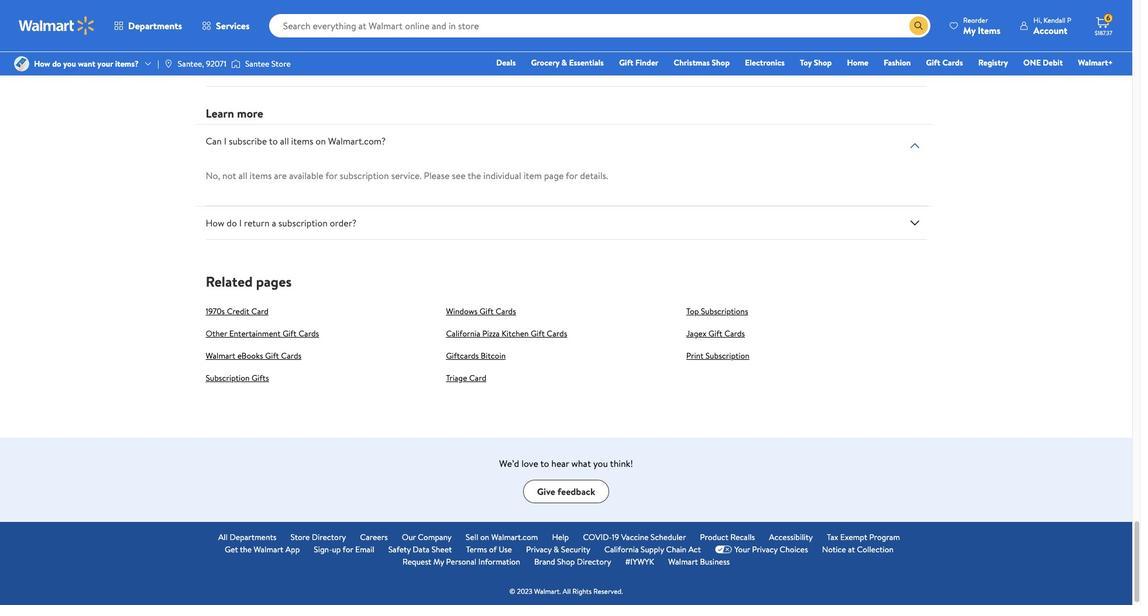 Task type: locate. For each thing, give the bounding box(es) containing it.
card right triage
[[469, 372, 486, 384]]

1 horizontal spatial walmart
[[254, 544, 283, 555]]

sell on walmart.com link
[[466, 531, 538, 544]]

1 vertical spatial how
[[206, 217, 224, 229]]

0 vertical spatial california
[[446, 328, 480, 339]]

walmart+ link
[[1073, 56, 1119, 69]]

0 horizontal spatial how
[[34, 58, 50, 70]]

1 horizontal spatial do
[[227, 217, 237, 229]]

1 horizontal spatial i
[[239, 217, 242, 229]]

for right page at the top of page
[[566, 169, 578, 182]]

the right depending
[[451, 50, 464, 63]]

0 vertical spatial &
[[562, 57, 567, 68]]

1 vertical spatial &
[[554, 544, 559, 555]]

1 horizontal spatial california
[[605, 544, 639, 555]]

directory down security
[[577, 556, 611, 568]]

shop right christmas
[[712, 57, 730, 68]]

give
[[537, 485, 555, 498]]

items up "available" at left top
[[291, 135, 313, 147]]

& left day
[[562, 57, 567, 68]]

0 vertical spatial item
[[355, 15, 374, 28]]

cards up california pizza kitchen gift cards
[[496, 306, 516, 317]]

0 horizontal spatial for
[[326, 169, 338, 182]]

0 horizontal spatial i
[[224, 135, 227, 147]]

0 vertical spatial all
[[280, 135, 289, 147]]

your right want
[[97, 58, 113, 70]]

 image
[[14, 56, 29, 71]]

my down sheet
[[433, 556, 444, 568]]

2 privacy from the left
[[752, 544, 778, 555]]

1 horizontal spatial shop
[[712, 57, 730, 68]]

0 horizontal spatial do
[[52, 58, 61, 70]]

accessibility
[[769, 531, 813, 543]]

1 vertical spatial all
[[563, 586, 571, 596]]

you left want
[[63, 58, 76, 70]]

fashion
[[884, 57, 911, 68]]

want
[[78, 58, 95, 70]]

you right 'what' in the bottom right of the page
[[593, 457, 608, 470]]

shop down privacy & security
[[557, 556, 575, 568]]

hear
[[552, 457, 569, 470]]

0 horizontal spatial shop
[[557, 556, 575, 568]]

i left return
[[239, 217, 242, 229]]

price
[[256, 15, 276, 28], [467, 50, 487, 63]]

walmart down chain
[[668, 556, 698, 568]]

covid-
[[583, 531, 612, 543]]

0 horizontal spatial  image
[[164, 59, 173, 68]]

walmart inside tax exempt program get the walmart app
[[254, 544, 283, 555]]

cards
[[943, 57, 963, 68], [496, 306, 516, 317], [299, 328, 319, 339], [547, 328, 567, 339], [725, 328, 745, 339], [281, 350, 302, 362]]

1 vertical spatial walmart
[[254, 544, 283, 555]]

0 horizontal spatial items
[[250, 169, 272, 182]]

get the walmart app link
[[225, 544, 300, 556]]

santee store
[[245, 58, 291, 70]]

1 vertical spatial to
[[540, 457, 549, 470]]

price left deals link
[[467, 50, 487, 63]]

0 horizontal spatial &
[[554, 544, 559, 555]]

2 vertical spatial items
[[250, 169, 272, 182]]

of left my
[[279, 15, 287, 28]]

to right subscribe
[[269, 135, 278, 147]]

1 horizontal spatial your
[[349, 50, 367, 63]]

store directory
[[291, 531, 346, 543]]

1 horizontal spatial you
[[593, 457, 608, 470]]

registry link
[[973, 56, 1014, 69]]

cards left registry
[[943, 57, 963, 68]]

all up the get
[[218, 531, 228, 543]]

i right can
[[224, 135, 227, 147]]

0 vertical spatial my
[[963, 24, 976, 37]]

one
[[1024, 57, 1041, 68]]

california
[[446, 328, 480, 339], [605, 544, 639, 555]]

gift right ebooks
[[265, 350, 279, 362]]

#iywyk
[[625, 556, 654, 568]]

2 vertical spatial walmart
[[668, 556, 698, 568]]

walmart left app at the left of page
[[254, 544, 283, 555]]

all left rights
[[563, 586, 571, 596]]

1 vertical spatial item
[[524, 169, 542, 182]]

print subscription link
[[686, 350, 750, 362]]

we'd
[[499, 457, 519, 470]]

0 vertical spatial do
[[52, 58, 61, 70]]

related
[[206, 272, 253, 291]]

0 vertical spatial subscription
[[706, 350, 750, 362]]

do for i
[[227, 217, 237, 229]]

the down all departments
[[240, 544, 252, 555]]

for right up
[[343, 544, 353, 555]]

your
[[735, 544, 750, 555]]

do left return
[[227, 217, 237, 229]]

gift finder link
[[614, 56, 664, 69]]

the
[[240, 15, 254, 28], [451, 50, 464, 63], [558, 50, 571, 63], [468, 169, 481, 182], [240, 544, 252, 555]]

 image right the |
[[164, 59, 173, 68]]

1 vertical spatial my
[[433, 556, 444, 568]]

careers link
[[360, 531, 388, 544]]

other entertainment gift cards
[[206, 328, 319, 339]]

cards right the kitchen
[[547, 328, 567, 339]]

item left 'change?'
[[355, 15, 374, 28]]

related pages
[[206, 272, 292, 291]]

fashion link
[[879, 56, 916, 69]]

0 vertical spatial i
[[224, 135, 227, 147]]

1 vertical spatial you
[[593, 457, 608, 470]]

departments inside dropdown button
[[128, 19, 182, 32]]

for right "available" at left top
[[326, 169, 338, 182]]

0 horizontal spatial card
[[251, 306, 269, 317]]

0 vertical spatial departments
[[128, 19, 182, 32]]

2 vertical spatial subscription
[[278, 217, 328, 229]]

0 horizontal spatial privacy
[[526, 544, 552, 555]]

choices
[[780, 544, 808, 555]]

top subscriptions
[[686, 306, 748, 317]]

subscription down jagex gift cards
[[706, 350, 750, 362]]

2 horizontal spatial your
[[589, 50, 608, 63]]

0 horizontal spatial all
[[218, 531, 228, 543]]

jagex
[[686, 328, 707, 339]]

1 horizontal spatial subscription
[[706, 350, 750, 362]]

1 horizontal spatial  image
[[231, 58, 241, 70]]

0 vertical spatial to
[[269, 135, 278, 147]]

company
[[418, 531, 452, 543]]

how left return
[[206, 217, 224, 229]]

gift right the kitchen
[[531, 328, 545, 339]]

all up are
[[280, 135, 289, 147]]

to right love
[[540, 457, 549, 470]]

subscription down ebooks
[[206, 372, 250, 384]]

1 vertical spatial do
[[227, 217, 237, 229]]

services button
[[192, 12, 260, 40]]

0 horizontal spatial my
[[433, 556, 444, 568]]

1 vertical spatial directory
[[577, 556, 611, 568]]

how for how do you want your items?
[[34, 58, 50, 70]]

0 vertical spatial you
[[63, 58, 76, 70]]

0 horizontal spatial subscription
[[206, 372, 250, 384]]

essentials
[[569, 57, 604, 68]]

my left items
[[963, 24, 976, 37]]

credit
[[227, 306, 249, 317]]

1 horizontal spatial items
[[291, 135, 313, 147]]

directory
[[312, 531, 346, 543], [577, 556, 611, 568]]

may
[[233, 50, 249, 63]]

processed.
[[642, 50, 685, 63]]

subscription down walmart.com?
[[340, 169, 389, 182]]

 image
[[231, 58, 241, 70], [164, 59, 173, 68]]

subscription gifts link
[[206, 372, 269, 384]]

gift finder
[[619, 57, 659, 68]]

1 horizontal spatial departments
[[230, 531, 277, 543]]

item
[[355, 15, 374, 28], [524, 169, 542, 182]]

sheet
[[432, 544, 452, 555]]

on
[[336, 50, 347, 63], [439, 50, 449, 63], [489, 50, 500, 63], [316, 135, 326, 147], [480, 531, 489, 543]]

1 horizontal spatial item
[[524, 169, 542, 182]]

feedback
[[558, 485, 595, 498]]

0 horizontal spatial walmart
[[206, 350, 235, 362]]

1 horizontal spatial price
[[467, 50, 487, 63]]

1 horizontal spatial &
[[562, 57, 567, 68]]

notice at collection request my personal information
[[403, 544, 894, 568]]

california for california supply chain act
[[605, 544, 639, 555]]

1 horizontal spatial of
[[489, 544, 497, 555]]

do left want
[[52, 58, 61, 70]]

privacy up brand
[[526, 544, 552, 555]]

walmart
[[206, 350, 235, 362], [254, 544, 283, 555], [668, 556, 698, 568]]

directory up sign-
[[312, 531, 346, 543]]

0 vertical spatial how
[[34, 58, 50, 70]]

notice
[[822, 544, 846, 555]]

privacy right your
[[752, 544, 778, 555]]

& for grocery
[[562, 57, 567, 68]]

details.
[[580, 169, 608, 182]]

store directory link
[[291, 531, 346, 544]]

reorder
[[963, 15, 988, 25]]

0 vertical spatial subscription
[[304, 15, 353, 28]]

store right santee
[[271, 58, 291, 70]]

departments up "get the walmart app" link
[[230, 531, 277, 543]]

items left depending
[[369, 50, 392, 63]]

0 vertical spatial directory
[[312, 531, 346, 543]]

1 vertical spatial card
[[469, 372, 486, 384]]

6 $187.37
[[1095, 13, 1113, 37]]

how down walmart image
[[34, 58, 50, 70]]

sell on walmart.com
[[466, 531, 538, 543]]

request my personal information link
[[403, 556, 520, 568]]

cards down other entertainment gift cards link
[[281, 350, 302, 362]]

0 vertical spatial all
[[218, 531, 228, 543]]

2 horizontal spatial shop
[[814, 57, 832, 68]]

covid-19 vaccine scheduler
[[583, 531, 686, 543]]

store
[[271, 58, 291, 70], [291, 531, 310, 543]]

the right see at the top left of the page
[[468, 169, 481, 182]]

of left use
[[489, 544, 497, 555]]

0 horizontal spatial california
[[446, 328, 480, 339]]

departments up the |
[[128, 19, 182, 32]]

0 horizontal spatial item
[[355, 15, 374, 28]]

to
[[269, 135, 278, 147], [540, 457, 549, 470]]

1 vertical spatial california
[[605, 544, 639, 555]]

subscription right my
[[304, 15, 353, 28]]

items
[[978, 24, 1001, 37]]

all right not
[[239, 169, 247, 182]]

0 horizontal spatial of
[[279, 15, 287, 28]]

0 vertical spatial of
[[279, 15, 287, 28]]

2 horizontal spatial items
[[369, 50, 392, 63]]

1 horizontal spatial all
[[563, 586, 571, 596]]

|
[[157, 58, 159, 70]]

walmart down other
[[206, 350, 235, 362]]

0 horizontal spatial price
[[256, 15, 276, 28]]

deals link
[[491, 56, 521, 69]]

0 vertical spatial items
[[369, 50, 392, 63]]

why did the price of my subscription item change?
[[206, 15, 409, 28]]

on right sell
[[480, 531, 489, 543]]

can
[[206, 135, 222, 147]]

can i subscribe to all items on walmart.com? image
[[908, 139, 922, 153]]

departments
[[128, 19, 182, 32], [230, 531, 277, 543]]

items left are
[[250, 169, 272, 182]]

store up app at the left of page
[[291, 531, 310, 543]]

other
[[206, 328, 227, 339]]

app
[[285, 544, 300, 555]]

2 horizontal spatial for
[[566, 169, 578, 182]]

rights
[[573, 586, 592, 596]]

do for you
[[52, 58, 61, 70]]

home
[[847, 57, 869, 68]]

finder
[[635, 57, 659, 68]]

 image right prices
[[231, 58, 241, 70]]

supply
[[641, 544, 664, 555]]

subscription right a
[[278, 217, 328, 229]]

 image for santee store
[[231, 58, 241, 70]]

print subscription
[[686, 350, 750, 362]]

2 horizontal spatial walmart
[[668, 556, 698, 568]]

0 vertical spatial card
[[251, 306, 269, 317]]

hi,
[[1034, 15, 1042, 25]]

2023
[[517, 586, 533, 596]]

1 horizontal spatial privacy
[[752, 544, 778, 555]]

grocery & essentials link
[[526, 56, 609, 69]]

0 horizontal spatial departments
[[128, 19, 182, 32]]

1 horizontal spatial how
[[206, 217, 224, 229]]

1 vertical spatial walmart.com
[[491, 531, 538, 543]]

your right day
[[589, 50, 608, 63]]

subscriptions
[[701, 306, 748, 317]]

california up giftcards at the left bottom of page
[[446, 328, 480, 339]]

california down 19
[[605, 544, 639, 555]]

available
[[289, 169, 323, 182]]

& down help
[[554, 544, 559, 555]]

 image for santee, 92071
[[164, 59, 173, 68]]

your right 'increase'
[[349, 50, 367, 63]]

92071
[[206, 58, 226, 70]]

item left page at the top of page
[[524, 169, 542, 182]]

1 vertical spatial all
[[239, 169, 247, 182]]

1 vertical spatial subscription
[[206, 372, 250, 384]]

on right depending
[[439, 50, 449, 63]]

shop right toy
[[814, 57, 832, 68]]

0 vertical spatial walmart
[[206, 350, 235, 362]]

1 vertical spatial items
[[291, 135, 313, 147]]

all departments link
[[218, 531, 277, 544]]

program
[[870, 531, 900, 543]]

card right "credit"
[[251, 306, 269, 317]]

Walmart Site-Wide search field
[[269, 14, 931, 37]]

1 horizontal spatial my
[[963, 24, 976, 37]]

reorder my items
[[963, 15, 1001, 37]]

grocery & essentials
[[531, 57, 604, 68]]

are
[[274, 169, 287, 182]]

how for how do i return a subscription order?
[[206, 217, 224, 229]]

price left my
[[256, 15, 276, 28]]

sign-up for email
[[314, 544, 374, 555]]

brand shop directory link
[[534, 556, 611, 568]]

my
[[963, 24, 976, 37], [433, 556, 444, 568]]

gift right fashion at the top
[[926, 57, 941, 68]]

shop for brand
[[557, 556, 575, 568]]



Task type: vqa. For each thing, say whether or not it's contained in the screenshot.
Controller got bad stick drift after about a month
no



Task type: describe. For each thing, give the bounding box(es) containing it.
shop for toy
[[814, 57, 832, 68]]

recalls
[[731, 531, 755, 543]]

on left walmart.com?
[[316, 135, 326, 147]]

help
[[552, 531, 569, 543]]

order
[[610, 50, 632, 63]]

how do i return a subscription order? image
[[908, 216, 922, 230]]

my inside reorder my items
[[963, 24, 976, 37]]

scheduler
[[651, 531, 686, 543]]

Search search field
[[269, 14, 931, 37]]

top subscriptions link
[[686, 306, 748, 317]]

shop for christmas
[[712, 57, 730, 68]]

at
[[848, 544, 855, 555]]

tax exempt program link
[[827, 531, 900, 544]]

departments button
[[104, 12, 192, 40]]

california pizza kitchen gift cards link
[[446, 328, 567, 339]]

p
[[1068, 15, 1072, 25]]

grocery
[[531, 57, 560, 68]]

the inside tax exempt program get the walmart app
[[240, 544, 252, 555]]

my
[[290, 15, 302, 28]]

safety data sheet
[[388, 544, 452, 555]]

your privacy choices
[[735, 544, 808, 555]]

giftcards bitcoin
[[446, 350, 506, 362]]

how do i return a subscription order?
[[206, 217, 357, 229]]

subscription gifts
[[206, 372, 269, 384]]

0 vertical spatial walmart.com
[[502, 50, 555, 63]]

1 vertical spatial i
[[239, 217, 242, 229]]

collection
[[857, 544, 894, 555]]

no,
[[206, 169, 220, 182]]

0 horizontal spatial all
[[239, 169, 247, 182]]

gift left is
[[619, 57, 634, 68]]

other entertainment gift cards link
[[206, 328, 319, 339]]

#iywyk link
[[625, 556, 654, 568]]

walmart business link
[[668, 556, 730, 568]]

on left grocery
[[489, 50, 500, 63]]

1 vertical spatial departments
[[230, 531, 277, 543]]

electronics link
[[740, 56, 790, 69]]

california pizza kitchen gift cards
[[446, 328, 567, 339]]

santee,
[[178, 58, 204, 70]]

kendall
[[1044, 15, 1066, 25]]

items?
[[115, 58, 139, 70]]

on right 'increase'
[[336, 50, 347, 63]]

decrease
[[251, 50, 288, 63]]

privacy & security link
[[526, 544, 590, 556]]

subscribe
[[229, 135, 267, 147]]

walmart for walmart business
[[668, 556, 698, 568]]

change?
[[376, 15, 409, 28]]

1970s credit card link
[[206, 306, 269, 317]]

sign-up for email link
[[314, 544, 374, 556]]

the left day
[[558, 50, 571, 63]]

product recalls
[[700, 531, 755, 543]]

1 horizontal spatial card
[[469, 372, 486, 384]]

jagex gift cards
[[686, 328, 745, 339]]

the right did on the left of the page
[[240, 15, 254, 28]]

careers
[[360, 531, 388, 543]]

can i subscribe to all items on walmart.com?
[[206, 135, 386, 147]]

service.
[[391, 169, 422, 182]]

cards inside gift cards link
[[943, 57, 963, 68]]

return
[[244, 217, 270, 229]]

gift right jagex
[[709, 328, 723, 339]]

1 horizontal spatial directory
[[577, 556, 611, 568]]

depending
[[394, 50, 436, 63]]

privacy choices icon image
[[715, 546, 732, 554]]

registry
[[978, 57, 1008, 68]]

data
[[413, 544, 430, 555]]

my inside notice at collection request my personal information
[[433, 556, 444, 568]]

1 horizontal spatial to
[[540, 457, 549, 470]]

0 horizontal spatial you
[[63, 58, 76, 70]]

© 2023 walmart. all rights reserved.
[[509, 586, 623, 596]]

santee, 92071
[[178, 58, 226, 70]]

exempt
[[840, 531, 868, 543]]

gifts
[[252, 372, 269, 384]]

product
[[700, 531, 729, 543]]

terms of use link
[[466, 544, 512, 556]]

search icon image
[[914, 21, 924, 30]]

walmart business
[[668, 556, 730, 568]]

0 horizontal spatial to
[[269, 135, 278, 147]]

giftcards
[[446, 350, 479, 362]]

please
[[424, 169, 450, 182]]

gift right entertainment
[[283, 328, 297, 339]]

request
[[403, 556, 431, 568]]

security
[[561, 544, 590, 555]]

0 horizontal spatial directory
[[312, 531, 346, 543]]

cards down subscriptions
[[725, 328, 745, 339]]

walmart image
[[19, 16, 95, 35]]

walmart ebooks gift cards link
[[206, 350, 302, 362]]

on inside 'link'
[[480, 531, 489, 543]]

tax
[[827, 531, 838, 543]]

cards right entertainment
[[299, 328, 319, 339]]

walmart+
[[1078, 57, 1113, 68]]

19
[[612, 531, 619, 543]]

1 privacy from the left
[[526, 544, 552, 555]]

california for california pizza kitchen gift cards
[[446, 328, 480, 339]]

0 horizontal spatial your
[[97, 58, 113, 70]]

more
[[237, 105, 263, 121]]

gift up pizza
[[480, 306, 494, 317]]

top
[[686, 306, 699, 317]]

why did the price of my subscription item change? image
[[908, 19, 922, 33]]

walmart for walmart ebooks gift cards
[[206, 350, 235, 362]]

santee
[[245, 58, 270, 70]]

walmart.com inside 'link'
[[491, 531, 538, 543]]

vaccine
[[621, 531, 649, 543]]

gift cards link
[[921, 56, 969, 69]]

1 vertical spatial subscription
[[340, 169, 389, 182]]

0 vertical spatial store
[[271, 58, 291, 70]]

1 vertical spatial price
[[467, 50, 487, 63]]

we'd love to hear what you think!
[[499, 457, 633, 470]]

accessibility link
[[769, 531, 813, 544]]

1 horizontal spatial all
[[280, 135, 289, 147]]

how do you want your items?
[[34, 58, 139, 70]]

gift cards
[[926, 57, 963, 68]]

what
[[572, 457, 591, 470]]

jagex gift cards link
[[686, 328, 745, 339]]

1 vertical spatial of
[[489, 544, 497, 555]]

triage
[[446, 372, 467, 384]]

one debit link
[[1018, 56, 1068, 69]]

1 horizontal spatial for
[[343, 544, 353, 555]]

0 vertical spatial price
[[256, 15, 276, 28]]

& for privacy
[[554, 544, 559, 555]]

or
[[290, 50, 298, 63]]

christmas
[[674, 57, 710, 68]]

1 vertical spatial store
[[291, 531, 310, 543]]

learn more
[[206, 105, 263, 121]]

debit
[[1043, 57, 1063, 68]]

walmart.
[[534, 586, 561, 596]]

increase
[[301, 50, 334, 63]]

a
[[272, 217, 276, 229]]

give feedback
[[537, 485, 595, 498]]

notice at collection link
[[822, 544, 894, 556]]

entertainment
[[229, 328, 281, 339]]

toy
[[800, 57, 812, 68]]



